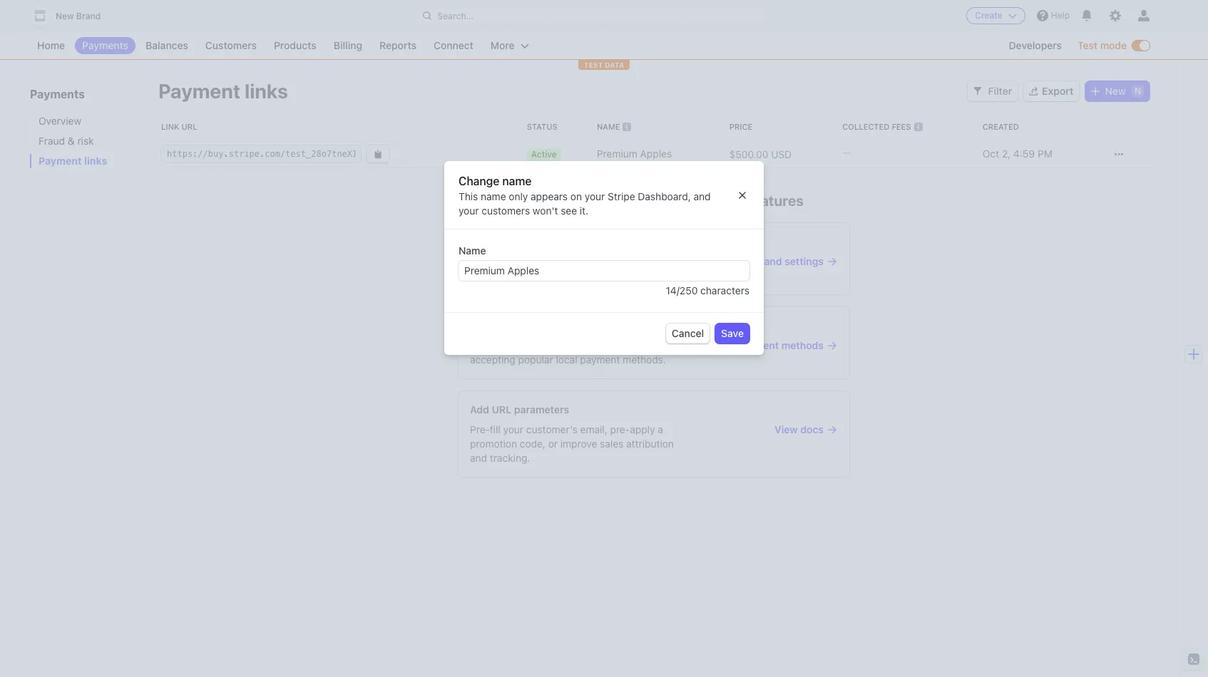 Task type: locate. For each thing, give the bounding box(es) containing it.
with inside "make payment links look like yours with custom colors, branding, and fonts."
[[632, 255, 651, 267]]

add for add url parameters
[[470, 404, 489, 416]]

test
[[1078, 39, 1098, 51]]

payment for review
[[737, 340, 779, 352]]

payments
[[82, 39, 128, 51], [30, 88, 85, 101]]

1 vertical spatial new
[[1105, 85, 1126, 97]]

0 vertical spatial add
[[470, 235, 489, 248]]

customers
[[205, 39, 257, 51]]

0 horizontal spatial new
[[56, 11, 74, 21]]

see
[[561, 205, 577, 217]]

export button
[[1024, 81, 1080, 101]]

1 vertical spatial customers
[[577, 340, 625, 352]]

0 vertical spatial and
[[694, 190, 711, 203]]

0 horizontal spatial url
[[182, 122, 197, 131]]

with right yours
[[632, 255, 651, 267]]

custom up make
[[492, 235, 528, 248]]

add for add custom branding
[[470, 235, 489, 248]]

search…
[[437, 10, 474, 21]]

and right dashboard,
[[694, 190, 711, 203]]

view left brand
[[728, 255, 751, 267]]

and
[[694, 190, 711, 203], [587, 270, 604, 282], [470, 452, 487, 464]]

view docs link
[[698, 423, 838, 437]]

balances
[[146, 39, 188, 51]]

name up premium
[[597, 122, 620, 131]]

payment right review
[[737, 340, 779, 352]]

oct
[[983, 148, 999, 160]]

with
[[647, 193, 676, 209], [632, 255, 651, 267]]

0 horizontal spatial view
[[728, 255, 751, 267]]

on
[[571, 190, 582, 203]]

1 vertical spatial payment
[[39, 155, 82, 167]]

new left n
[[1105, 85, 1126, 97]]

customize
[[504, 193, 576, 209]]

0 vertical spatial payment
[[158, 79, 240, 103]]

1 horizontal spatial name
[[597, 122, 620, 131]]

n
[[1135, 86, 1141, 96]]

1 horizontal spatial customers
[[577, 340, 625, 352]]

2 vertical spatial and
[[470, 452, 487, 464]]

payment
[[497, 255, 537, 267], [737, 340, 779, 352], [580, 354, 620, 366]]

0 vertical spatial payment links
[[158, 79, 288, 103]]

it.
[[580, 205, 589, 217]]

1 vertical spatial and
[[587, 270, 604, 282]]

view for view brand settings
[[728, 255, 751, 267]]

0 horizontal spatial payment
[[39, 155, 82, 167]]

payment up link url
[[158, 79, 240, 103]]

review
[[700, 340, 735, 352]]

name down change
[[481, 190, 506, 203]]

and inside "make payment links look like yours with custom colors, branding, and fonts."
[[587, 270, 604, 282]]

2 add from the top
[[470, 404, 489, 416]]

payment links link
[[30, 154, 144, 168]]

1 vertical spatial view
[[775, 424, 798, 436]]

0 horizontal spatial customers
[[482, 205, 530, 217]]

payment links
[[158, 79, 288, 103], [39, 155, 107, 167]]

improve
[[560, 438, 597, 450]]

1 vertical spatial url
[[492, 404, 512, 416]]

2 horizontal spatial payment
[[737, 340, 779, 352]]

customers inside change name this name only appears on your stripe dashboard, and your customers won't see it.
[[482, 205, 530, 217]]

pre-
[[610, 424, 630, 436]]

by
[[628, 340, 639, 352]]

methods.
[[623, 354, 666, 366]]

a
[[658, 424, 663, 436]]

view left docs
[[775, 424, 798, 436]]

0 vertical spatial payment
[[497, 255, 537, 267]]

2 vertical spatial payment
[[580, 354, 620, 366]]

url up fill
[[492, 404, 512, 416]]

new left brand
[[56, 11, 74, 21]]

payment down fraud & risk
[[39, 155, 82, 167]]

your inside pre-fill your customer's email, pre-apply a promotion code, or improve sales attribution and tracking.
[[503, 424, 524, 436]]

None text field
[[459, 261, 750, 281]]

2 horizontal spatial and
[[694, 190, 711, 203]]

fraud
[[39, 135, 65, 147]]

oct 2, 4:59 pm link
[[977, 141, 1102, 167]]

view inside 'link'
[[728, 255, 751, 267]]

add up the pre-
[[470, 404, 489, 416]]

and down like
[[587, 270, 604, 282]]

payment up colors,
[[497, 255, 537, 267]]

make payment links look like yours with custom colors, branding, and fonts.
[[470, 255, 651, 282]]

name up only
[[502, 175, 532, 188]]

payment right "local"
[[580, 354, 620, 366]]

0 horizontal spatial payment
[[497, 255, 537, 267]]

0 horizontal spatial name
[[459, 245, 486, 257]]

save button
[[716, 324, 750, 344]]

custom down make
[[470, 270, 504, 282]]

new
[[56, 11, 74, 21], [1105, 85, 1126, 97]]

change name this name only appears on your stripe dashboard, and your customers won't see it.
[[459, 175, 711, 217]]

view brand settings link
[[698, 255, 838, 269]]

links up branding,
[[540, 255, 561, 267]]

1 vertical spatial add
[[470, 404, 489, 416]]

view for view docs
[[775, 424, 798, 436]]

new for new brand
[[56, 11, 74, 21]]

add url parameters
[[470, 404, 569, 416]]

customers down only
[[482, 205, 530, 217]]

payment links down customers link
[[158, 79, 288, 103]]

home
[[37, 39, 65, 51]]

your up it.
[[585, 190, 605, 203]]

1 add from the top
[[470, 235, 489, 248]]

new inside button
[[56, 11, 74, 21]]

and for payment
[[587, 270, 604, 282]]

links inside "make payment links look like yours with custom colors, branding, and fonts."
[[540, 255, 561, 267]]

your right the see
[[579, 193, 609, 209]]

settings
[[785, 255, 824, 267]]

popular
[[518, 354, 553, 366]]

fees
[[892, 122, 911, 131]]

2,
[[1002, 148, 1011, 160]]

1 vertical spatial payment
[[737, 340, 779, 352]]

1 vertical spatial payments
[[30, 88, 85, 101]]

like
[[586, 255, 601, 267]]

new brand button
[[30, 6, 115, 26]]

1 vertical spatial name
[[481, 190, 506, 203]]

0 horizontal spatial and
[[470, 452, 487, 464]]

your right fill
[[503, 424, 524, 436]]

overview link
[[30, 114, 144, 128]]

yours
[[604, 255, 629, 267]]

1 vertical spatial payment links
[[39, 155, 107, 167]]

payment
[[158, 79, 240, 103], [39, 155, 82, 167]]

1 vertical spatial custom
[[470, 270, 504, 282]]

customize your links with advanced features
[[504, 193, 804, 209]]

0 vertical spatial new
[[56, 11, 74, 21]]

code,
[[520, 438, 546, 450]]

fraud & risk link
[[30, 134, 144, 148]]

payment inside the win more international customers by accepting popular local payment methods.
[[580, 354, 620, 366]]

1 vertical spatial with
[[632, 255, 651, 267]]

svg image
[[974, 87, 983, 96], [1091, 87, 1100, 96], [374, 150, 382, 159], [1114, 150, 1123, 159]]

risk
[[77, 135, 94, 147]]

$500.00
[[729, 148, 768, 160]]

1 horizontal spatial payment
[[580, 354, 620, 366]]

name
[[502, 175, 532, 188], [481, 190, 506, 203]]

payment inside "link"
[[737, 340, 779, 352]]

create button
[[967, 7, 1026, 24]]

payments up overview
[[30, 88, 85, 101]]

fill
[[490, 424, 501, 436]]

url right 'link'
[[182, 122, 197, 131]]

more
[[491, 39, 515, 51]]

custom inside "make payment links look like yours with custom colors, branding, and fonts."
[[470, 270, 504, 282]]

14
[[666, 285, 677, 297]]

0 vertical spatial name
[[502, 175, 532, 188]]

payments down brand
[[82, 39, 128, 51]]

0 vertical spatial url
[[182, 122, 197, 131]]

customers left by on the bottom
[[577, 340, 625, 352]]

your
[[585, 190, 605, 203], [579, 193, 609, 209], [459, 205, 479, 217], [503, 424, 524, 436]]

reports
[[379, 39, 417, 51]]

created
[[983, 122, 1019, 131]]

add up make
[[470, 235, 489, 248]]

with right the stripe
[[647, 193, 676, 209]]

add
[[470, 235, 489, 248], [470, 404, 489, 416]]

connect
[[434, 39, 474, 51]]

1 horizontal spatial and
[[587, 270, 604, 282]]

0 vertical spatial view
[[728, 255, 751, 267]]

collected fees
[[843, 122, 911, 131]]

and down promotion
[[470, 452, 487, 464]]

products
[[274, 39, 316, 51]]

0 vertical spatial customers
[[482, 205, 530, 217]]

payment inside "make payment links look like yours with custom colors, branding, and fonts."
[[497, 255, 537, 267]]

1 horizontal spatial url
[[492, 404, 512, 416]]

Search… search field
[[415, 7, 765, 25]]

premium
[[597, 148, 638, 160]]

this
[[459, 190, 478, 203]]

payment links down the "&"
[[39, 155, 107, 167]]

more button
[[483, 37, 536, 54]]

links
[[245, 79, 288, 103], [84, 155, 107, 167], [613, 193, 644, 209], [540, 255, 561, 267]]

cancel
[[672, 327, 704, 340]]

links down products link
[[245, 79, 288, 103]]

price
[[729, 122, 753, 131]]

1 horizontal spatial new
[[1105, 85, 1126, 97]]

1 horizontal spatial payment links
[[158, 79, 288, 103]]

fonts.
[[607, 270, 633, 282]]

stripe
[[608, 190, 635, 203]]

name down this
[[459, 245, 486, 257]]

1 horizontal spatial view
[[775, 424, 798, 436]]

only
[[509, 190, 528, 203]]

and inside change name this name only appears on your stripe dashboard, and your customers won't see it.
[[694, 190, 711, 203]]

&
[[68, 135, 75, 147]]

developers
[[1009, 39, 1062, 51]]



Task type: describe. For each thing, give the bounding box(es) containing it.
your down this
[[459, 205, 479, 217]]

branding,
[[541, 270, 584, 282]]

products link
[[267, 37, 324, 54]]

brand
[[754, 255, 782, 267]]

$500.00 usd
[[729, 148, 792, 160]]

customers link
[[198, 37, 264, 54]]

premium apples link
[[591, 141, 724, 167]]

won't
[[533, 205, 558, 217]]

win more international customers by accepting popular local payment methods.
[[470, 340, 666, 366]]

email,
[[580, 424, 608, 436]]

0 horizontal spatial payment links
[[39, 155, 107, 167]]

promotion
[[470, 438, 517, 450]]

premium apples
[[597, 148, 672, 160]]

active link
[[521, 141, 591, 167]]

balances link
[[138, 37, 195, 54]]

new for new
[[1105, 85, 1126, 97]]

sales
[[600, 438, 624, 450]]

active
[[531, 149, 557, 160]]

url for add
[[492, 404, 512, 416]]

change
[[459, 175, 500, 188]]

svg image
[[738, 191, 747, 200]]

view brand settings
[[728, 255, 824, 267]]

payments link
[[75, 37, 136, 54]]

international
[[517, 340, 574, 352]]

payment for make
[[497, 255, 537, 267]]

links right it.
[[613, 193, 644, 209]]

apply
[[630, 424, 655, 436]]

brand
[[76, 11, 101, 21]]

filter
[[988, 85, 1012, 97]]

local
[[556, 354, 577, 366]]

look
[[563, 255, 583, 267]]

attribution
[[626, 438, 674, 450]]

and inside pre-fill your customer's email, pre-apply a promotion code, or improve sales attribution and tracking.
[[470, 452, 487, 464]]

connect link
[[427, 37, 481, 54]]

new brand
[[56, 11, 101, 21]]

—
[[843, 146, 851, 158]]

or
[[548, 438, 558, 450]]

test
[[584, 61, 603, 69]]

1 vertical spatial name
[[459, 245, 486, 257]]

filter button
[[968, 81, 1018, 101]]

cancel button
[[666, 324, 710, 344]]

4:59
[[1013, 148, 1035, 160]]

link url
[[161, 122, 197, 131]]

/250
[[677, 285, 698, 297]]

apples
[[640, 148, 672, 160]]

url for link
[[182, 122, 197, 131]]

appears
[[531, 190, 568, 203]]

export
[[1042, 85, 1074, 97]]

characters
[[701, 285, 750, 297]]

parameters
[[514, 404, 569, 416]]

usd
[[771, 148, 792, 160]]

pre-
[[470, 424, 490, 436]]

1 horizontal spatial payment
[[158, 79, 240, 103]]

billing link
[[326, 37, 369, 54]]

0 vertical spatial name
[[597, 122, 620, 131]]

oct 2, 4:59 pm
[[983, 148, 1053, 160]]

link
[[161, 122, 179, 131]]

accepting
[[470, 354, 516, 366]]

review payment methods
[[700, 340, 824, 352]]

dashboard,
[[638, 190, 691, 203]]

customers inside the win more international customers by accepting popular local payment methods.
[[577, 340, 625, 352]]

methods
[[782, 340, 824, 352]]

0 vertical spatial with
[[647, 193, 676, 209]]

mode
[[1100, 39, 1127, 51]]

and for name
[[694, 190, 711, 203]]

pre-fill your customer's email, pre-apply a promotion code, or improve sales attribution and tracking.
[[470, 424, 674, 464]]

tracking.
[[490, 452, 530, 464]]

create
[[975, 10, 1003, 21]]

billing
[[334, 39, 362, 51]]

win
[[470, 340, 488, 352]]

pm
[[1038, 148, 1053, 160]]

view docs
[[775, 424, 824, 436]]

features
[[748, 193, 804, 209]]

$500.00 usd link
[[724, 142, 837, 166]]

make
[[470, 255, 495, 267]]

save
[[721, 327, 744, 340]]

more
[[490, 340, 514, 352]]

home link
[[30, 37, 72, 54]]

— link
[[837, 140, 977, 168]]

test data
[[584, 61, 624, 69]]

0 vertical spatial custom
[[492, 235, 528, 248]]

test mode
[[1078, 39, 1127, 51]]

links down fraud & risk link
[[84, 155, 107, 167]]

0 vertical spatial payments
[[82, 39, 128, 51]]

14 /250 characters
[[666, 285, 750, 297]]

reports link
[[372, 37, 424, 54]]

svg image inside filter popup button
[[974, 87, 983, 96]]



Task type: vqa. For each thing, say whether or not it's contained in the screenshot.
transactions
no



